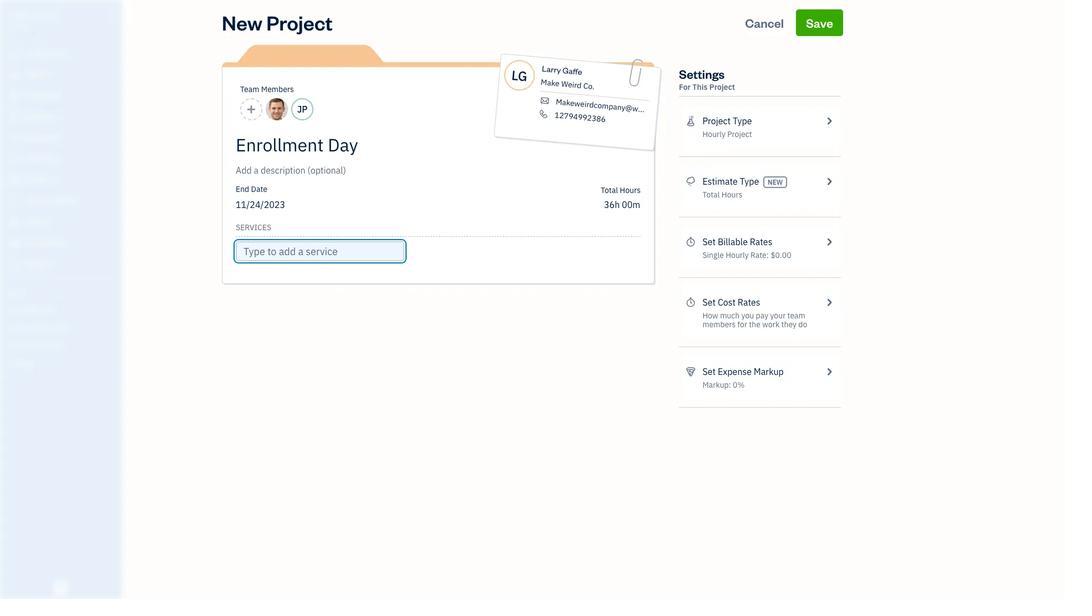 Task type: locate. For each thing, give the bounding box(es) containing it.
rates up rate
[[750, 236, 773, 248]]

hours up hourly budget text field
[[620, 185, 641, 195]]

total
[[601, 185, 618, 195], [703, 190, 720, 200]]

hours
[[620, 185, 641, 195], [722, 190, 743, 200]]

1 horizontal spatial hourly
[[726, 250, 749, 260]]

cost
[[718, 297, 736, 308]]

turtle
[[9, 10, 41, 21]]

envelope image
[[539, 96, 551, 106]]

expense image
[[7, 154, 21, 165]]

set for set expense markup
[[703, 366, 716, 377]]

chevronright image for set cost rates
[[825, 296, 835, 309]]

set for set billable rates
[[703, 236, 716, 248]]

gaffe
[[563, 65, 583, 77]]

hourly
[[703, 129, 726, 139], [726, 250, 749, 260]]

type left new
[[740, 176, 760, 187]]

add team member image
[[246, 103, 257, 116]]

do
[[799, 320, 808, 330]]

1 vertical spatial set
[[703, 297, 716, 308]]

billable
[[718, 236, 748, 248]]

turtle inc owner
[[9, 10, 58, 31]]

set
[[703, 236, 716, 248], [703, 297, 716, 308], [703, 366, 716, 377]]

bank connections image
[[8, 341, 119, 350]]

0 vertical spatial hourly
[[703, 129, 726, 139]]

total hours
[[601, 185, 641, 195], [703, 190, 743, 200]]

client image
[[7, 69, 21, 80]]

settings image
[[8, 359, 119, 367]]

1 vertical spatial chevronright image
[[825, 296, 835, 309]]

items and services image
[[8, 323, 119, 332]]

hourly down 'set billable rates'
[[726, 250, 749, 260]]

0 vertical spatial rates
[[750, 236, 773, 248]]

this
[[693, 82, 708, 92]]

rates up you in the bottom of the page
[[738, 297, 761, 308]]

0 horizontal spatial total hours
[[601, 185, 641, 195]]

new
[[768, 178, 783, 186]]

rates for set cost rates
[[738, 297, 761, 308]]

1 chevronright image from the top
[[825, 114, 835, 128]]

1 vertical spatial chevronright image
[[825, 175, 835, 188]]

type for project type
[[733, 115, 752, 127]]

project
[[267, 9, 333, 36], [710, 82, 736, 92], [703, 115, 731, 127], [728, 129, 753, 139]]

hours down estimate type in the right of the page
[[722, 190, 743, 200]]

2 chevronright image from the top
[[825, 296, 835, 309]]

chevronright image for estimate type
[[825, 175, 835, 188]]

markup:
[[703, 380, 732, 390]]

1 chevronright image from the top
[[825, 235, 835, 249]]

2 vertical spatial chevronright image
[[825, 365, 835, 379]]

how much you pay your team members for the work they do
[[703, 311, 808, 330]]

members
[[703, 320, 736, 330]]

1 set from the top
[[703, 236, 716, 248]]

type
[[733, 115, 752, 127], [740, 176, 760, 187]]

timetracking image
[[686, 235, 696, 249]]

0 horizontal spatial hourly
[[703, 129, 726, 139]]

project image
[[7, 175, 21, 186]]

new
[[222, 9, 263, 36]]

set expense markup
[[703, 366, 784, 377]]

3 set from the top
[[703, 366, 716, 377]]

chevronright image
[[825, 235, 835, 249], [825, 296, 835, 309]]

type for estimate type
[[740, 176, 760, 187]]

single
[[703, 250, 724, 260]]

co.
[[583, 81, 595, 92]]

chevronright image
[[825, 114, 835, 128], [825, 175, 835, 188], [825, 365, 835, 379]]

estimate image
[[7, 90, 21, 102]]

2 chevronright image from the top
[[825, 175, 835, 188]]

1 vertical spatial type
[[740, 176, 760, 187]]

0%
[[733, 380, 745, 390]]

your
[[771, 311, 786, 321]]

set up markup:
[[703, 366, 716, 377]]

2 vertical spatial set
[[703, 366, 716, 377]]

rates
[[750, 236, 773, 248], [738, 297, 761, 308]]

total hours up hourly budget text field
[[601, 185, 641, 195]]

0 vertical spatial type
[[733, 115, 752, 127]]

total up hourly budget text field
[[601, 185, 618, 195]]

1 vertical spatial hourly
[[726, 250, 749, 260]]

12794992386
[[555, 110, 607, 124]]

for
[[738, 320, 748, 330]]

0 vertical spatial set
[[703, 236, 716, 248]]

2 set from the top
[[703, 297, 716, 308]]

chevronright image for project type
[[825, 114, 835, 128]]

Project Name text field
[[236, 134, 541, 156]]

main element
[[0, 0, 150, 600]]

makeweirdcompany@weird.co
[[556, 97, 663, 116]]

rate
[[751, 250, 767, 260]]

freshbooks image
[[52, 582, 70, 595]]

set up the single
[[703, 236, 716, 248]]

how
[[703, 311, 719, 321]]

report image
[[7, 259, 21, 270]]

set cost rates
[[703, 297, 761, 308]]

chart image
[[7, 238, 21, 249]]

the
[[750, 320, 761, 330]]

expenses image
[[686, 365, 696, 379]]

0 vertical spatial chevronright image
[[825, 235, 835, 249]]

set up how
[[703, 297, 716, 308]]

markup
[[754, 366, 784, 377]]

1 vertical spatial rates
[[738, 297, 761, 308]]

hourly down 'project type'
[[703, 129, 726, 139]]

total down estimate
[[703, 190, 720, 200]]

0 vertical spatial chevronright image
[[825, 114, 835, 128]]

set billable rates
[[703, 236, 773, 248]]

3 chevronright image from the top
[[825, 365, 835, 379]]

new project
[[222, 9, 333, 36]]

type up hourly project in the right top of the page
[[733, 115, 752, 127]]

set for set cost rates
[[703, 297, 716, 308]]

team
[[240, 84, 260, 94]]

end date
[[236, 184, 268, 194]]

total hours down estimate
[[703, 190, 743, 200]]



Task type: describe. For each thing, give the bounding box(es) containing it.
hourly project
[[703, 129, 753, 139]]

Hourly Budget text field
[[605, 199, 641, 210]]

cancel button
[[736, 9, 794, 36]]

timer image
[[7, 196, 21, 207]]

Type to add a service text field
[[237, 243, 404, 260]]

0 horizontal spatial total
[[601, 185, 618, 195]]

work
[[763, 320, 780, 330]]

team members
[[240, 84, 294, 94]]

team members image
[[8, 305, 119, 314]]

projects image
[[686, 114, 696, 128]]

estimates image
[[686, 175, 696, 188]]

phone image
[[538, 109, 550, 119]]

project type
[[703, 115, 752, 127]]

members
[[261, 84, 294, 94]]

larry
[[542, 63, 562, 75]]

chevronright image for set expense markup
[[825, 365, 835, 379]]

cancel
[[746, 15, 784, 31]]

team
[[788, 311, 806, 321]]

markup: 0%
[[703, 380, 745, 390]]

much
[[721, 311, 740, 321]]

estimate type
[[703, 176, 760, 187]]

timetracking image
[[686, 296, 696, 309]]

end
[[236, 184, 249, 194]]

you
[[742, 311, 755, 321]]

End date in  format text field
[[236, 199, 371, 210]]

make
[[541, 77, 560, 89]]

1 horizontal spatial hours
[[722, 190, 743, 200]]

chevronright image for set billable rates
[[825, 235, 835, 249]]

lg
[[511, 66, 528, 85]]

inc
[[43, 10, 58, 21]]

services
[[236, 223, 271, 233]]

owner
[[9, 22, 29, 31]]

larry gaffe make weird co.
[[541, 63, 595, 92]]

they
[[782, 320, 797, 330]]

Project Description text field
[[236, 164, 541, 177]]

money image
[[7, 217, 21, 228]]

date
[[251, 184, 268, 194]]

weird
[[561, 79, 582, 91]]

1 horizontal spatial total
[[703, 190, 720, 200]]

save
[[807, 15, 834, 31]]

single hourly rate : $0.00
[[703, 250, 792, 260]]

dashboard image
[[7, 48, 21, 59]]

settings for this project
[[679, 66, 736, 92]]

:
[[767, 250, 769, 260]]

apps image
[[8, 288, 119, 296]]

0 horizontal spatial hours
[[620, 185, 641, 195]]

rates for set billable rates
[[750, 236, 773, 248]]

jp
[[297, 104, 308, 115]]

invoice image
[[7, 112, 21, 123]]

project inside 'settings for this project'
[[710, 82, 736, 92]]

expense
[[718, 366, 752, 377]]

estimate
[[703, 176, 738, 187]]

1 horizontal spatial total hours
[[703, 190, 743, 200]]

save button
[[797, 9, 844, 36]]

$0.00
[[771, 250, 792, 260]]

settings
[[679, 66, 725, 82]]

pay
[[756, 311, 769, 321]]

payment image
[[7, 133, 21, 144]]

for
[[679, 82, 691, 92]]



Task type: vqa. For each thing, say whether or not it's contained in the screenshot.
Owner at the top left of the page
yes



